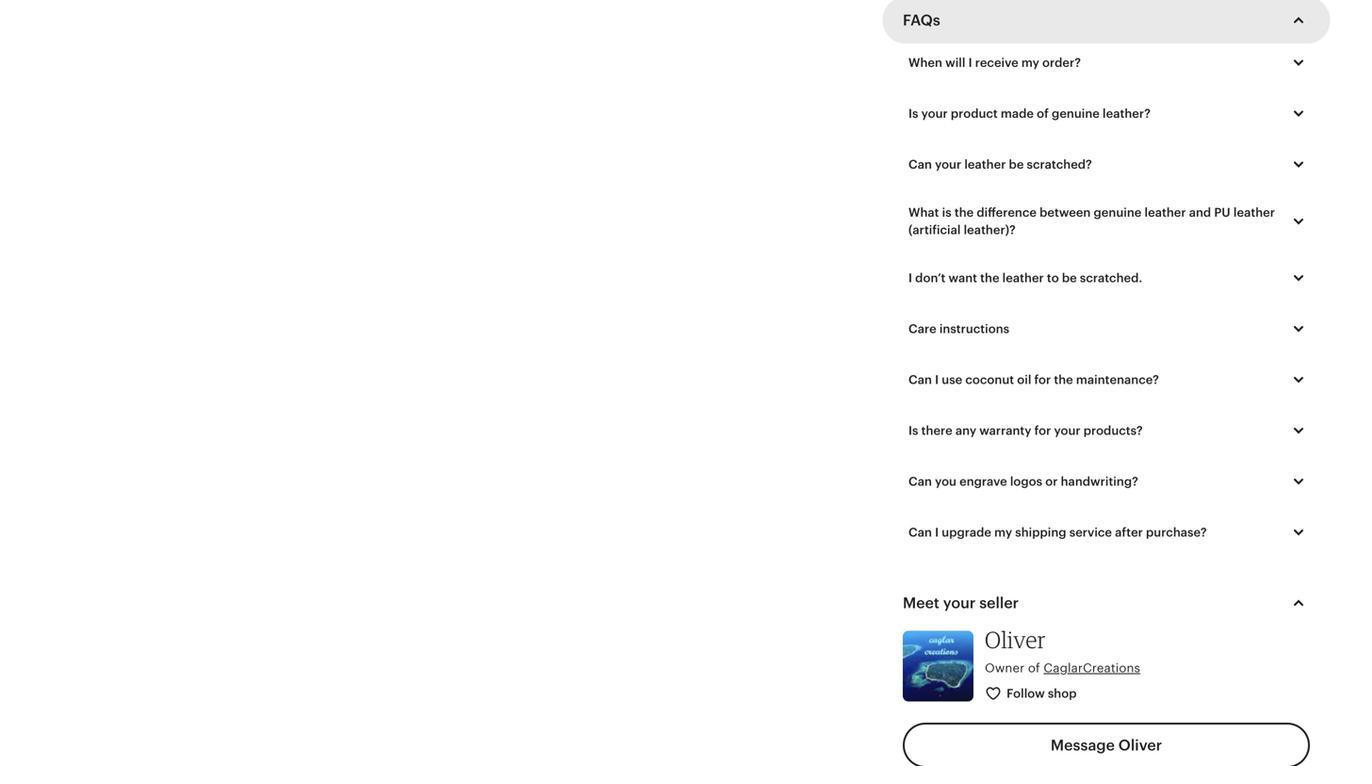 Task type: describe. For each thing, give the bounding box(es) containing it.
logos
[[1011, 475, 1043, 489]]

difference
[[977, 206, 1037, 220]]

you
[[935, 475, 957, 489]]

can your leather be scratched? button
[[895, 145, 1325, 184]]

i left 'use'
[[935, 373, 939, 387]]

what is the difference between genuine leather and pu leather (artificial leather)?
[[909, 206, 1276, 237]]

0 horizontal spatial be
[[1009, 157, 1024, 172]]

my inside dropdown button
[[1022, 56, 1040, 70]]

oliver inside oliver owner of caglarcreations
[[985, 626, 1046, 654]]

leather left and
[[1145, 206, 1187, 220]]

is for is there any warranty for your products?
[[909, 424, 919, 438]]

what is the difference between genuine leather and pu leather (artificial leather)? button
[[895, 196, 1325, 247]]

1 vertical spatial the
[[981, 271, 1000, 285]]

i don't want the leather to be scratched.
[[909, 271, 1143, 285]]

is there any warranty for your products? button
[[895, 411, 1325, 451]]

meet
[[903, 595, 940, 612]]

when will i receive my order?
[[909, 56, 1082, 70]]

oliver owner of caglarcreations
[[985, 626, 1141, 675]]

message oliver
[[1051, 738, 1163, 754]]

meet your seller button
[[886, 581, 1328, 626]]

i right "will"
[[969, 56, 973, 70]]

message oliver button
[[903, 723, 1311, 767]]

any
[[956, 424, 977, 438]]

genuine for leather?
[[1052, 107, 1100, 121]]

i inside dropdown button
[[935, 526, 939, 540]]

instructions
[[940, 322, 1010, 336]]

caglarcreations
[[1044, 661, 1141, 675]]

receive
[[976, 56, 1019, 70]]

your left products?
[[1055, 424, 1081, 438]]

can i use coconut oil for the maintenance? button
[[895, 360, 1325, 400]]

there
[[922, 424, 953, 438]]

pu
[[1215, 206, 1231, 220]]

leather?
[[1103, 107, 1151, 121]]

can for can you engrave logos or handwriting?
[[909, 475, 932, 489]]

coconut
[[966, 373, 1015, 387]]

leather down product
[[965, 157, 1006, 172]]

oliver image
[[903, 631, 974, 702]]

will
[[946, 56, 966, 70]]

purchase?
[[1147, 526, 1207, 540]]

shop
[[1048, 687, 1077, 701]]

of inside oliver owner of caglarcreations
[[1029, 661, 1041, 675]]

care
[[909, 322, 937, 336]]

leather left to
[[1003, 271, 1044, 285]]

can your leather be scratched?
[[909, 157, 1093, 172]]

i left don't
[[909, 271, 913, 285]]

shipping
[[1016, 526, 1067, 540]]

1 for from the top
[[1035, 373, 1052, 387]]

don't
[[916, 271, 946, 285]]

oil
[[1018, 373, 1032, 387]]

can for can i upgrade my shipping service after purchase?
[[909, 526, 932, 540]]

follow shop
[[1007, 687, 1077, 701]]

after
[[1116, 526, 1144, 540]]

can i use coconut oil for the maintenance?
[[909, 373, 1160, 387]]

what
[[909, 206, 940, 220]]

i don't want the leather to be scratched. button
[[895, 258, 1325, 298]]

products?
[[1084, 424, 1143, 438]]



Task type: locate. For each thing, give the bounding box(es) containing it.
seller
[[980, 595, 1019, 612]]

0 horizontal spatial the
[[955, 206, 974, 220]]

your for product
[[922, 107, 948, 121]]

1 horizontal spatial the
[[981, 271, 1000, 285]]

my
[[1022, 56, 1040, 70], [995, 526, 1013, 540]]

caglarcreations link
[[1044, 661, 1141, 675]]

can inside dropdown button
[[909, 526, 932, 540]]

handwriting?
[[1061, 475, 1139, 489]]

0 vertical spatial is
[[909, 107, 919, 121]]

is your product made of genuine leather? button
[[895, 94, 1325, 133]]

(artificial
[[909, 223, 961, 237]]

and
[[1190, 206, 1212, 220]]

0 horizontal spatial my
[[995, 526, 1013, 540]]

for right oil
[[1035, 373, 1052, 387]]

can left 'use'
[[909, 373, 932, 387]]

your left product
[[922, 107, 948, 121]]

genuine down can your leather be scratched? dropdown button
[[1094, 206, 1142, 220]]

0 vertical spatial of
[[1037, 107, 1049, 121]]

leather)?
[[964, 223, 1016, 237]]

the
[[955, 206, 974, 220], [981, 271, 1000, 285], [1054, 373, 1074, 387]]

care instructions
[[909, 322, 1010, 336]]

the inside what is the difference between genuine leather and pu leather (artificial leather)?
[[955, 206, 974, 220]]

my right "upgrade"
[[995, 526, 1013, 540]]

to
[[1047, 271, 1060, 285]]

3 can from the top
[[909, 475, 932, 489]]

0 vertical spatial the
[[955, 206, 974, 220]]

be
[[1009, 157, 1024, 172], [1062, 271, 1077, 285]]

can left "upgrade"
[[909, 526, 932, 540]]

2 for from the top
[[1035, 424, 1052, 438]]

1 vertical spatial for
[[1035, 424, 1052, 438]]

genuine inside what is the difference between genuine leather and pu leather (artificial leather)?
[[1094, 206, 1142, 220]]

0 horizontal spatial oliver
[[985, 626, 1046, 654]]

of inside dropdown button
[[1037, 107, 1049, 121]]

follow
[[1007, 687, 1045, 701]]

0 vertical spatial for
[[1035, 373, 1052, 387]]

warranty
[[980, 424, 1032, 438]]

i
[[969, 56, 973, 70], [909, 271, 913, 285], [935, 373, 939, 387], [935, 526, 939, 540]]

be right to
[[1062, 271, 1077, 285]]

can up what
[[909, 157, 932, 172]]

your right meet
[[944, 595, 976, 612]]

oliver right message
[[1119, 738, 1163, 754]]

meet your seller
[[903, 595, 1019, 612]]

1 horizontal spatial oliver
[[1119, 738, 1163, 754]]

maintenance?
[[1077, 373, 1160, 387]]

can you engrave logos or handwriting? button
[[895, 462, 1325, 502]]

owner
[[985, 661, 1025, 675]]

faqs
[[903, 12, 941, 29]]

1 vertical spatial my
[[995, 526, 1013, 540]]

2 is from the top
[[909, 424, 919, 438]]

order?
[[1043, 56, 1082, 70]]

oliver up owner
[[985, 626, 1046, 654]]

leather
[[965, 157, 1006, 172], [1145, 206, 1187, 220], [1234, 206, 1276, 220], [1003, 271, 1044, 285]]

2 can from the top
[[909, 373, 932, 387]]

for
[[1035, 373, 1052, 387], [1035, 424, 1052, 438]]

your
[[922, 107, 948, 121], [935, 157, 962, 172], [1055, 424, 1081, 438], [944, 595, 976, 612]]

is for is your product made of genuine leather?
[[909, 107, 919, 121]]

1 is from the top
[[909, 107, 919, 121]]

of right made
[[1037, 107, 1049, 121]]

the right want
[[981, 271, 1000, 285]]

or
[[1046, 475, 1058, 489]]

faqs button
[[886, 0, 1328, 43]]

oliver inside message oliver button
[[1119, 738, 1163, 754]]

service
[[1070, 526, 1113, 540]]

genuine
[[1052, 107, 1100, 121], [1094, 206, 1142, 220]]

of up "follow shop" button
[[1029, 661, 1041, 675]]

is
[[943, 206, 952, 220]]

can left you
[[909, 475, 932, 489]]

1 vertical spatial genuine
[[1094, 206, 1142, 220]]

your for leather
[[935, 157, 962, 172]]

scratched.
[[1080, 271, 1143, 285]]

is your product made of genuine leather?
[[909, 107, 1151, 121]]

want
[[949, 271, 978, 285]]

leather right pu
[[1234, 206, 1276, 220]]

0 vertical spatial genuine
[[1052, 107, 1100, 121]]

can you engrave logos or handwriting?
[[909, 475, 1139, 489]]

can
[[909, 157, 932, 172], [909, 373, 932, 387], [909, 475, 932, 489], [909, 526, 932, 540]]

my inside dropdown button
[[995, 526, 1013, 540]]

0 vertical spatial oliver
[[985, 626, 1046, 654]]

1 can from the top
[[909, 157, 932, 172]]

0 vertical spatial be
[[1009, 157, 1024, 172]]

oliver
[[985, 626, 1046, 654], [1119, 738, 1163, 754]]

be left "scratched?"
[[1009, 157, 1024, 172]]

2 vertical spatial the
[[1054, 373, 1074, 387]]

2 horizontal spatial the
[[1054, 373, 1074, 387]]

1 horizontal spatial be
[[1062, 271, 1077, 285]]

can i upgrade my shipping service after purchase?
[[909, 526, 1207, 540]]

care instructions button
[[895, 309, 1325, 349]]

between
[[1040, 206, 1091, 220]]

genuine inside dropdown button
[[1052, 107, 1100, 121]]

the right is
[[955, 206, 974, 220]]

upgrade
[[942, 526, 992, 540]]

your for seller
[[944, 595, 976, 612]]

is
[[909, 107, 919, 121], [909, 424, 919, 438]]

1 vertical spatial oliver
[[1119, 738, 1163, 754]]

can for can i use coconut oil for the maintenance?
[[909, 373, 932, 387]]

0 vertical spatial my
[[1022, 56, 1040, 70]]

4 can from the top
[[909, 526, 932, 540]]

of
[[1037, 107, 1049, 121], [1029, 661, 1041, 675]]

is there any warranty for your products?
[[909, 424, 1143, 438]]

1 vertical spatial of
[[1029, 661, 1041, 675]]

is left there
[[909, 424, 919, 438]]

follow shop button
[[971, 677, 1093, 712]]

genuine left leather?
[[1052, 107, 1100, 121]]

1 vertical spatial is
[[909, 424, 919, 438]]

for right warranty
[[1035, 424, 1052, 438]]

i left "upgrade"
[[935, 526, 939, 540]]

genuine for leather
[[1094, 206, 1142, 220]]

is down when
[[909, 107, 919, 121]]

product
[[951, 107, 998, 121]]

message
[[1051, 738, 1115, 754]]

scratched?
[[1027, 157, 1093, 172]]

1 vertical spatial be
[[1062, 271, 1077, 285]]

made
[[1001, 107, 1034, 121]]

my left order?
[[1022, 56, 1040, 70]]

your up is
[[935, 157, 962, 172]]

engrave
[[960, 475, 1008, 489]]

1 horizontal spatial my
[[1022, 56, 1040, 70]]

can i upgrade my shipping service after purchase? button
[[895, 513, 1325, 552]]

when
[[909, 56, 943, 70]]

when will i receive my order? button
[[895, 43, 1325, 83]]

can for can your leather be scratched?
[[909, 157, 932, 172]]

the right oil
[[1054, 373, 1074, 387]]

use
[[942, 373, 963, 387]]



Task type: vqa. For each thing, say whether or not it's contained in the screenshot.
dog necklace dog necklace for woman pet necklace dog image 7
no



